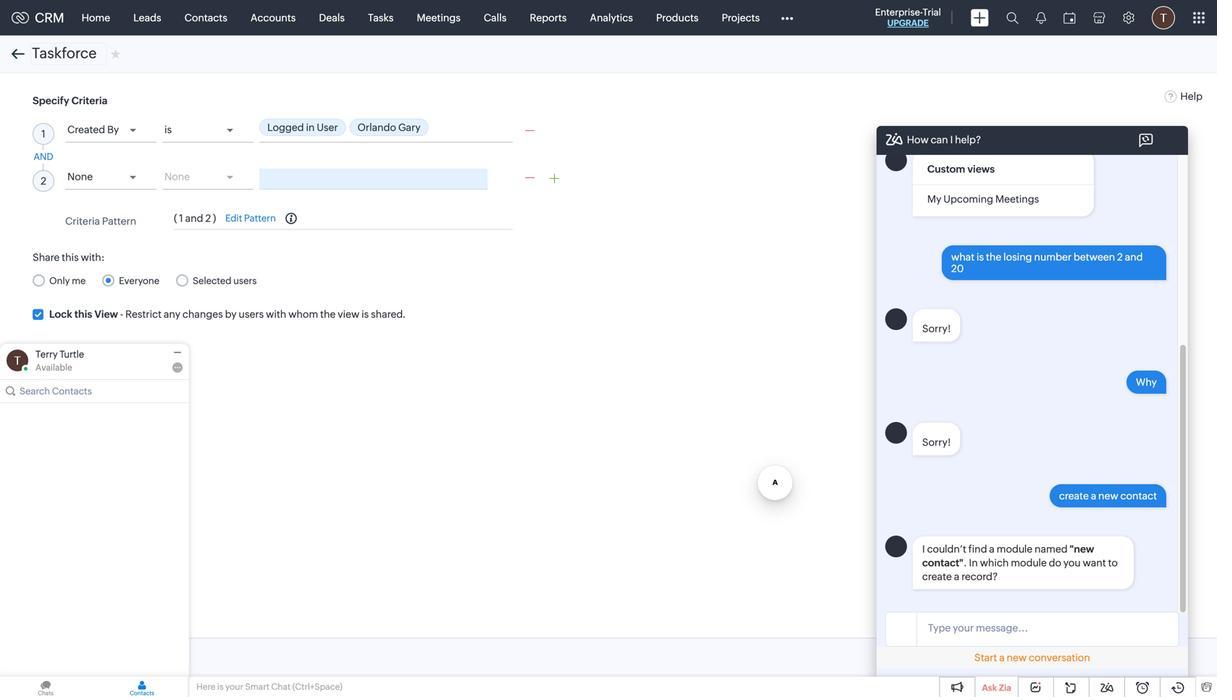Task type: vqa. For each thing, say whether or not it's contained in the screenshot.
leftmost None
yes



Task type: describe. For each thing, give the bounding box(es) containing it.
analytics
[[590, 12, 633, 24]]

a right start
[[1000, 653, 1005, 664]]

1 vertical spatial users
[[239, 309, 264, 320]]

-
[[120, 309, 123, 320]]

changes
[[183, 309, 223, 320]]

search image
[[1007, 12, 1019, 24]]

losing
[[1004, 252, 1032, 263]]

)
[[213, 213, 216, 224]]

me
[[72, 276, 86, 287]]

signals image
[[1036, 12, 1046, 24]]

enterprise-trial upgrade
[[875, 7, 941, 28]]

calendar image
[[1064, 12, 1076, 24]]

none for none field on top of )
[[165, 171, 190, 183]]

which
[[980, 558, 1009, 569]]

new for conversation
[[1007, 653, 1027, 664]]

i couldn't find a module named
[[923, 544, 1070, 556]]

a up the 'which'
[[990, 544, 995, 556]]

projects link
[[710, 0, 772, 35]]

crm
[[35, 10, 64, 25]]

and
[[34, 151, 53, 162]]

this for lock
[[74, 309, 92, 320]]

(
[[174, 213, 177, 224]]

deals
[[319, 12, 345, 24]]

and inside what is the losing number between 2 and 20
[[1125, 252, 1143, 263]]

views
[[968, 164, 995, 175]]

tasks link
[[356, 0, 405, 35]]

start
[[975, 653, 998, 664]]

is inside field
[[165, 124, 172, 136]]

accounts link
[[239, 0, 308, 35]]

turtle
[[60, 349, 84, 360]]

gary
[[398, 122, 421, 133]]

here is your smart chat (ctrl+space)
[[196, 683, 343, 692]]

leads
[[133, 12, 161, 24]]

how
[[907, 134, 929, 146]]

help link
[[1165, 91, 1203, 102]]

in
[[306, 122, 315, 133]]

custom views
[[928, 164, 995, 175]]

in
[[969, 558, 978, 569]]

with:
[[81, 252, 105, 263]]

user
[[317, 122, 338, 133]]

share
[[33, 252, 60, 263]]

reports link
[[518, 0, 578, 35]]

calls link
[[472, 0, 518, 35]]

find
[[969, 544, 987, 556]]

meetings inside the meetings link
[[417, 12, 461, 24]]

lock
[[49, 309, 72, 320]]

0 vertical spatial and
[[185, 213, 203, 224]]

Search Contacts text field
[[20, 380, 171, 403]]

create menu image
[[971, 9, 989, 26]]

is left your
[[217, 683, 224, 692]]

created by
[[67, 124, 119, 136]]

conversation
[[1029, 653, 1091, 664]]

edit pattern link
[[225, 213, 276, 224]]

none for none field for none
[[67, 171, 93, 183]]

20
[[952, 263, 964, 275]]

everyone
[[119, 276, 160, 287]]

calls
[[484, 12, 507, 24]]

meetings link
[[405, 0, 472, 35]]

what is the losing number between 2 and 20
[[952, 252, 1143, 275]]

contact"
[[923, 558, 964, 569]]

profile element
[[1144, 0, 1184, 35]]

1 horizontal spatial create
[[1060, 491, 1089, 502]]

is field
[[162, 120, 254, 143]]

only me
[[49, 276, 86, 287]]

products
[[656, 12, 699, 24]]

share this with:
[[33, 252, 105, 263]]

1 horizontal spatial meetings
[[996, 194, 1040, 205]]

what
[[952, 252, 975, 263]]

ask zia
[[982, 684, 1012, 694]]

2 sorry! from the top
[[923, 437, 951, 449]]

between
[[1074, 252, 1116, 263]]

chat
[[271, 683, 291, 692]]

smart
[[245, 683, 270, 692]]

logo image
[[12, 12, 29, 24]]

.
[[964, 558, 967, 569]]

to
[[1109, 558, 1118, 569]]

logged
[[267, 122, 304, 133]]

why
[[1136, 377, 1157, 389]]

. in which module do you want to create a record?
[[923, 558, 1118, 583]]

orlando
[[358, 122, 396, 133]]

logged in user
[[267, 122, 338, 133]]

chats image
[[0, 678, 91, 698]]

none field for none
[[65, 167, 157, 190]]

restrict
[[125, 309, 162, 320]]

view
[[94, 309, 118, 320]]

criteria inside help specify criteria
[[71, 95, 108, 107]]

(ctrl+space)
[[292, 683, 343, 692]]

create menu element
[[962, 0, 998, 35]]

1
[[179, 213, 183, 224]]

1 sorry! from the top
[[923, 323, 951, 335]]

named
[[1035, 544, 1068, 556]]

only
[[49, 276, 70, 287]]

profile image
[[1152, 6, 1175, 29]]

start a new conversation
[[975, 653, 1091, 664]]

tasks
[[368, 12, 394, 24]]

module inside '. in which module do you want to create a record?'
[[1011, 558, 1047, 569]]

pattern for criteria pattern
[[102, 215, 136, 227]]

my
[[928, 194, 942, 205]]

by
[[225, 309, 237, 320]]

trial
[[923, 7, 941, 18]]

help?
[[955, 134, 982, 146]]



Task type: locate. For each thing, give the bounding box(es) containing it.
a inside '. in which module do you want to create a record?'
[[954, 572, 960, 583]]

None field
[[65, 120, 157, 143], [65, 167, 157, 190], [162, 167, 254, 190]]

this right lock
[[74, 309, 92, 320]]

criteria
[[71, 95, 108, 107], [65, 215, 100, 227]]

whom
[[288, 309, 318, 320]]

"new
[[1070, 544, 1095, 556]]

crm link
[[12, 10, 64, 25]]

none field containing logged in user
[[259, 119, 513, 138]]

1 vertical spatial meetings
[[996, 194, 1040, 205]]

new left contact
[[1099, 491, 1119, 502]]

1 horizontal spatial none
[[165, 171, 190, 183]]

1 vertical spatial new
[[1007, 653, 1027, 664]]

contacts image
[[96, 678, 188, 698]]

this
[[62, 252, 79, 263], [74, 309, 92, 320]]

None text field
[[30, 43, 107, 65]]

contact
[[1121, 491, 1157, 502]]

1 vertical spatial 2
[[1118, 252, 1123, 263]]

2 none from the left
[[165, 171, 190, 183]]

0 horizontal spatial pattern
[[102, 215, 136, 227]]

0 horizontal spatial meetings
[[417, 12, 461, 24]]

and
[[185, 213, 203, 224], [1125, 252, 1143, 263]]

can
[[931, 134, 948, 146]]

contacts
[[185, 12, 227, 24]]

0 vertical spatial sorry!
[[923, 323, 951, 335]]

1 horizontal spatial the
[[986, 252, 1002, 263]]

0 horizontal spatial i
[[923, 544, 925, 556]]

0 vertical spatial module
[[997, 544, 1033, 556]]

criteria up with:
[[65, 215, 100, 227]]

0 vertical spatial create
[[1060, 491, 1089, 502]]

pattern
[[244, 213, 276, 224], [102, 215, 136, 227]]

available
[[36, 363, 72, 373]]

help
[[1181, 91, 1203, 102]]

number
[[1035, 252, 1072, 263]]

signals element
[[1028, 0, 1055, 36]]

and right "1"
[[185, 213, 203, 224]]

deals link
[[308, 0, 356, 35]]

module
[[997, 544, 1033, 556], [1011, 558, 1047, 569]]

meetings
[[417, 12, 461, 24], [996, 194, 1040, 205]]

0 vertical spatial 2
[[205, 213, 211, 224]]

meetings right upcoming
[[996, 194, 1040, 205]]

accounts
[[251, 12, 296, 24]]

is right view
[[362, 309, 369, 320]]

2 right 'between'
[[1118, 252, 1123, 263]]

create up "new
[[1060, 491, 1089, 502]]

0 horizontal spatial the
[[320, 309, 336, 320]]

1 vertical spatial and
[[1125, 252, 1143, 263]]

0 horizontal spatial new
[[1007, 653, 1027, 664]]

1 vertical spatial this
[[74, 309, 92, 320]]

leads link
[[122, 0, 173, 35]]

pattern right edit
[[244, 213, 276, 224]]

ask
[[982, 684, 997, 694]]

created
[[67, 124, 105, 136]]

criteria pattern
[[65, 215, 136, 227]]

i
[[951, 134, 953, 146], [923, 544, 925, 556]]

zia
[[999, 684, 1012, 694]]

new right start
[[1007, 653, 1027, 664]]

i left "couldn't"
[[923, 544, 925, 556]]

lock this view - restrict any changes by users with whom the view is shared.
[[49, 309, 406, 320]]

you
[[1064, 558, 1081, 569]]

none field containing created by
[[65, 120, 157, 143]]

0 horizontal spatial and
[[185, 213, 203, 224]]

Other Modules field
[[772, 6, 803, 29]]

create inside '. in which module do you want to create a record?'
[[923, 572, 952, 583]]

this left with:
[[62, 252, 79, 263]]

my upcoming meetings
[[928, 194, 1040, 205]]

0 vertical spatial this
[[62, 252, 79, 263]]

1 horizontal spatial and
[[1125, 252, 1143, 263]]

upgrade
[[888, 18, 929, 28]]

module up '. in which module do you want to create a record?'
[[997, 544, 1033, 556]]

None submit
[[33, 646, 84, 670]]

None field
[[259, 119, 513, 138]]

with
[[266, 309, 286, 320]]

2
[[205, 213, 211, 224], [1118, 252, 1123, 263]]

pattern up with:
[[102, 215, 136, 227]]

how can i help?
[[907, 134, 982, 146]]

0 vertical spatial new
[[1099, 491, 1119, 502]]

none up (
[[165, 171, 190, 183]]

is right what
[[977, 252, 984, 263]]

0 vertical spatial meetings
[[417, 12, 461, 24]]

users right selected
[[233, 276, 257, 287]]

this for share
[[62, 252, 79, 263]]

projects
[[722, 12, 760, 24]]

shared.
[[371, 309, 406, 320]]

1 none from the left
[[67, 171, 93, 183]]

search element
[[998, 0, 1028, 36]]

2 inside what is the losing number between 2 and 20
[[1118, 252, 1123, 263]]

None button
[[92, 646, 156, 670]]

( 1 and 2 )
[[174, 213, 216, 224]]

none down 'created'
[[67, 171, 93, 183]]

help specify criteria
[[33, 91, 1203, 107]]

1 horizontal spatial 2
[[1118, 252, 1123, 263]]

"new contact"
[[923, 544, 1095, 569]]

1 vertical spatial module
[[1011, 558, 1047, 569]]

1 vertical spatial create
[[923, 572, 952, 583]]

couldn't
[[927, 544, 967, 556]]

criteria up 'created'
[[71, 95, 108, 107]]

terry turtle
[[36, 349, 84, 360]]

none field up )
[[162, 167, 254, 190]]

the left losing
[[986, 252, 1002, 263]]

module down named
[[1011, 558, 1047, 569]]

edit
[[225, 213, 242, 224]]

Type your message... text field
[[917, 621, 1178, 638]]

new for contact
[[1099, 491, 1119, 502]]

create a new contact
[[1060, 491, 1157, 502]]

contacts link
[[173, 0, 239, 35]]

None text field
[[259, 169, 488, 190]]

create down contact"
[[923, 572, 952, 583]]

none field for is
[[65, 120, 157, 143]]

a down contact"
[[954, 572, 960, 583]]

new
[[1099, 491, 1119, 502], [1007, 653, 1027, 664]]

1 vertical spatial i
[[923, 544, 925, 556]]

want
[[1083, 558, 1106, 569]]

custom
[[928, 164, 966, 175]]

view
[[338, 309, 360, 320]]

a
[[1091, 491, 1097, 502], [990, 544, 995, 556], [954, 572, 960, 583], [1000, 653, 1005, 664]]

edit pattern
[[225, 213, 276, 224]]

0 vertical spatial criteria
[[71, 95, 108, 107]]

specify
[[33, 95, 69, 107]]

the inside what is the losing number between 2 and 20
[[986, 252, 1002, 263]]

1 horizontal spatial i
[[951, 134, 953, 146]]

none field up criteria pattern
[[65, 167, 157, 190]]

meetings left calls
[[417, 12, 461, 24]]

your
[[225, 683, 243, 692]]

home
[[82, 12, 110, 24]]

analytics link
[[578, 0, 645, 35]]

0 vertical spatial the
[[986, 252, 1002, 263]]

selected
[[193, 276, 232, 287]]

none field down specify
[[65, 120, 157, 143]]

reports
[[530, 12, 567, 24]]

is inside what is the losing number between 2 and 20
[[977, 252, 984, 263]]

the left view
[[320, 309, 336, 320]]

terry
[[36, 349, 58, 360]]

1 horizontal spatial pattern
[[244, 213, 276, 224]]

i right can
[[951, 134, 953, 146]]

1 horizontal spatial new
[[1099, 491, 1119, 502]]

0 horizontal spatial create
[[923, 572, 952, 583]]

a left contact
[[1091, 491, 1097, 502]]

do
[[1049, 558, 1062, 569]]

0 vertical spatial users
[[233, 276, 257, 287]]

any
[[164, 309, 181, 320]]

none
[[67, 171, 93, 183], [165, 171, 190, 183]]

users
[[233, 276, 257, 287], [239, 309, 264, 320]]

by
[[107, 124, 119, 136]]

users right by
[[239, 309, 264, 320]]

orlando gary
[[358, 122, 421, 133]]

products link
[[645, 0, 710, 35]]

1 vertical spatial criteria
[[65, 215, 100, 227]]

selected users
[[193, 276, 257, 287]]

1 vertical spatial sorry!
[[923, 437, 951, 449]]

is right by
[[165, 124, 172, 136]]

create
[[1060, 491, 1089, 502], [923, 572, 952, 583]]

0 horizontal spatial none
[[67, 171, 93, 183]]

and right 'between'
[[1125, 252, 1143, 263]]

0 vertical spatial i
[[951, 134, 953, 146]]

0 horizontal spatial 2
[[205, 213, 211, 224]]

mark as favorite image
[[110, 48, 121, 60]]

2 left )
[[205, 213, 211, 224]]

pattern for edit pattern
[[244, 213, 276, 224]]

1 vertical spatial the
[[320, 309, 336, 320]]



